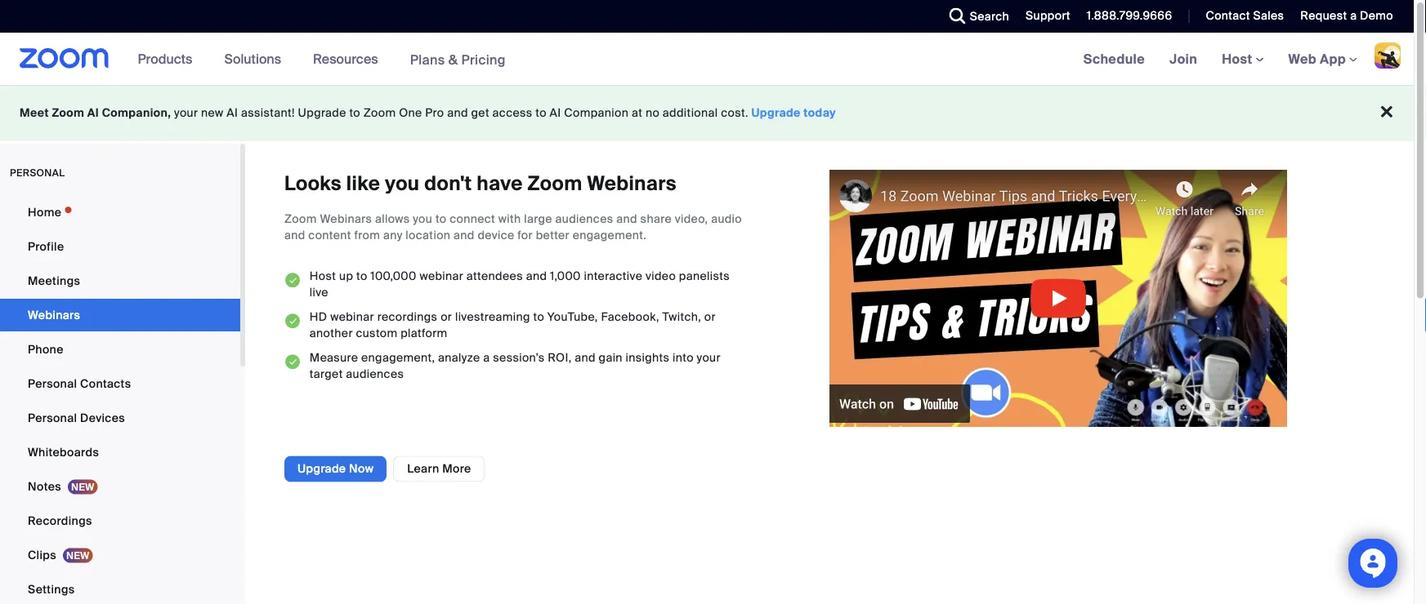 Task type: locate. For each thing, give the bounding box(es) containing it.
recordings link
[[0, 505, 240, 538]]

upgrade now button
[[285, 457, 387, 483]]

0 horizontal spatial host
[[310, 269, 336, 284]]

a left demo
[[1351, 8, 1357, 23]]

webinar inside hd webinar recordings or livestreaming to youtube, facebook, twitch, or another custom platform
[[330, 310, 374, 325]]

insights
[[626, 351, 670, 366]]

and up engagement.
[[617, 212, 638, 227]]

host down contact sales
[[1222, 50, 1256, 67]]

host up live in the left top of the page
[[310, 269, 336, 284]]

2 personal from the top
[[28, 411, 77, 426]]

ai left companion,
[[87, 105, 99, 121]]

webinar up another
[[330, 310, 374, 325]]

and inside measure engagement, analyze a session's roi, and gain insights into your target audiences
[[575, 351, 596, 366]]

access
[[493, 105, 533, 121]]

1.888.799.9666 button up schedule
[[1075, 0, 1177, 33]]

interactive
[[584, 269, 643, 284]]

web app button
[[1289, 50, 1358, 67]]

or right twitch,
[[705, 310, 716, 325]]

analyze
[[438, 351, 480, 366]]

resources button
[[313, 33, 386, 85]]

webinars up share
[[587, 171, 677, 197]]

settings
[[28, 583, 75, 598]]

host inside meetings navigation
[[1222, 50, 1256, 67]]

resources
[[313, 50, 378, 67]]

webinars
[[587, 171, 677, 197], [320, 212, 372, 227], [28, 308, 80, 323]]

to up location
[[436, 212, 447, 227]]

0 vertical spatial audiences
[[556, 212, 614, 227]]

phone
[[28, 342, 64, 357]]

additional
[[663, 105, 718, 121]]

your right into
[[697, 351, 721, 366]]

0 horizontal spatial ai
[[87, 105, 99, 121]]

session's
[[493, 351, 545, 366]]

ai right the new
[[227, 105, 238, 121]]

zoom left one
[[364, 105, 396, 121]]

pricing
[[461, 51, 506, 68]]

search
[[970, 9, 1010, 24]]

measure engagement, analyze a session's roi, and gain insights into your target audiences
[[310, 351, 721, 382]]

1 personal from the top
[[28, 376, 77, 392]]

to left "youtube,"
[[533, 310, 545, 325]]

your inside meet zoom ai companion, footer
[[174, 105, 198, 121]]

1 vertical spatial webinars
[[320, 212, 372, 227]]

0 horizontal spatial a
[[483, 351, 490, 366]]

0 vertical spatial a
[[1351, 8, 1357, 23]]

1 horizontal spatial or
[[705, 310, 716, 325]]

you inside zoom webinars allows you to connect with large audiences and share video, audio and content from any location and device for better engagement.
[[413, 212, 433, 227]]

0 vertical spatial your
[[174, 105, 198, 121]]

companion
[[564, 105, 629, 121]]

youtube,
[[548, 310, 598, 325]]

1 horizontal spatial audiences
[[556, 212, 614, 227]]

2 vertical spatial webinars
[[28, 308, 80, 323]]

meetings navigation
[[1072, 33, 1414, 86]]

profile picture image
[[1375, 43, 1401, 69]]

0 vertical spatial webinars
[[587, 171, 677, 197]]

personal up whiteboards
[[28, 411, 77, 426]]

you
[[385, 171, 420, 197], [413, 212, 433, 227]]

zoom webinars allows you to connect with large audiences and share video, audio and content from any location and device for better engagement.
[[285, 212, 742, 243]]

any
[[383, 228, 403, 243]]

and left gain
[[575, 351, 596, 366]]

audiences
[[556, 212, 614, 227], [346, 367, 404, 382]]

video,
[[675, 212, 708, 227]]

0 horizontal spatial audiences
[[346, 367, 404, 382]]

0 vertical spatial personal
[[28, 376, 77, 392]]

upgrade left now
[[298, 462, 346, 477]]

request a demo link
[[1289, 0, 1414, 33], [1301, 8, 1394, 23]]

a
[[1351, 8, 1357, 23], [483, 351, 490, 366]]

meetings link
[[0, 265, 240, 298]]

webinars down meetings
[[28, 308, 80, 323]]

zoom up content
[[285, 212, 317, 227]]

2 ai from the left
[[227, 105, 238, 121]]

plans & pricing link
[[410, 51, 506, 68], [410, 51, 506, 68]]

join
[[1170, 50, 1198, 67]]

&
[[449, 51, 458, 68]]

and left get
[[447, 105, 468, 121]]

settings link
[[0, 574, 240, 605]]

0 vertical spatial host
[[1222, 50, 1256, 67]]

better
[[536, 228, 570, 243]]

to inside zoom webinars allows you to connect with large audiences and share video, audio and content from any location and device for better engagement.
[[436, 212, 447, 227]]

contact
[[1206, 8, 1251, 23]]

0 vertical spatial you
[[385, 171, 420, 197]]

1.888.799.9666 button
[[1075, 0, 1177, 33], [1087, 8, 1173, 23]]

more
[[442, 462, 471, 477]]

0 vertical spatial webinar
[[420, 269, 464, 284]]

zoom logo image
[[20, 48, 109, 69]]

panelists
[[679, 269, 730, 284]]

roi,
[[548, 351, 572, 366]]

whiteboards
[[28, 445, 99, 460]]

1 vertical spatial webinar
[[330, 310, 374, 325]]

today
[[804, 105, 836, 121]]

0 horizontal spatial or
[[441, 310, 452, 325]]

support link
[[1014, 0, 1075, 33], [1026, 8, 1071, 23]]

personal
[[28, 376, 77, 392], [28, 411, 77, 426]]

to right up
[[356, 269, 368, 284]]

1 horizontal spatial host
[[1222, 50, 1256, 67]]

100,000
[[371, 269, 417, 284]]

with
[[499, 212, 521, 227]]

app
[[1320, 50, 1346, 67]]

hd
[[310, 310, 327, 325]]

zoom right meet
[[52, 105, 84, 121]]

1 vertical spatial a
[[483, 351, 490, 366]]

looks like you don't have zoom webinars
[[285, 171, 677, 197]]

to right access
[[536, 105, 547, 121]]

learn more
[[407, 462, 471, 477]]

ai
[[87, 105, 99, 121], [227, 105, 238, 121], [550, 105, 561, 121]]

you up the allows
[[385, 171, 420, 197]]

1 horizontal spatial your
[[697, 351, 721, 366]]

1 vertical spatial personal
[[28, 411, 77, 426]]

your
[[174, 105, 198, 121], [697, 351, 721, 366]]

like
[[346, 171, 380, 197]]

webinar down location
[[420, 269, 464, 284]]

new
[[201, 105, 224, 121]]

meetings
[[28, 273, 80, 289]]

upgrade down product information navigation
[[298, 105, 346, 121]]

meet zoom ai companion, your new ai assistant! upgrade to zoom one pro and get access to ai companion at no additional cost. upgrade today
[[20, 105, 836, 121]]

and left content
[[285, 228, 305, 243]]

0 horizontal spatial webinars
[[28, 308, 80, 323]]

audiences down the engagement,
[[346, 367, 404, 382]]

or up platform
[[441, 310, 452, 325]]

upgrade today link
[[752, 105, 836, 121]]

webinars up content
[[320, 212, 372, 227]]

banner
[[0, 33, 1414, 86]]

products button
[[138, 33, 200, 85]]

personal menu menu
[[0, 196, 240, 605]]

audiences inside measure engagement, analyze a session's roi, and gain insights into your target audiences
[[346, 367, 404, 382]]

personal inside "link"
[[28, 376, 77, 392]]

1 vertical spatial your
[[697, 351, 721, 366]]

host inside host up to 100,000 webinar attendees and 1,000 interactive video panelists live
[[310, 269, 336, 284]]

0 horizontal spatial your
[[174, 105, 198, 121]]

you up location
[[413, 212, 433, 227]]

0 horizontal spatial webinar
[[330, 310, 374, 325]]

ai left companion
[[550, 105, 561, 121]]

1 horizontal spatial webinar
[[420, 269, 464, 284]]

1 vertical spatial audiences
[[346, 367, 404, 382]]

1 horizontal spatial webinars
[[320, 212, 372, 227]]

personal for personal contacts
[[28, 376, 77, 392]]

1 or from the left
[[441, 310, 452, 325]]

gain
[[599, 351, 623, 366]]

webinars link
[[0, 299, 240, 332]]

your inside measure engagement, analyze a session's roi, and gain insights into your target audiences
[[697, 351, 721, 366]]

and left 1,000
[[526, 269, 547, 284]]

have
[[477, 171, 523, 197]]

personal for personal devices
[[28, 411, 77, 426]]

phone link
[[0, 334, 240, 366]]

video
[[646, 269, 676, 284]]

upgrade inside "button"
[[298, 462, 346, 477]]

web
[[1289, 50, 1317, 67]]

at
[[632, 105, 643, 121]]

your left the new
[[174, 105, 198, 121]]

3 ai from the left
[[550, 105, 561, 121]]

meet zoom ai companion, footer
[[0, 85, 1414, 141]]

1 horizontal spatial a
[[1351, 8, 1357, 23]]

audiences up engagement.
[[556, 212, 614, 227]]

1 vertical spatial host
[[310, 269, 336, 284]]

2 horizontal spatial ai
[[550, 105, 561, 121]]

1 vertical spatial you
[[413, 212, 433, 227]]

personal down phone
[[28, 376, 77, 392]]

webinars inside zoom webinars allows you to connect with large audiences and share video, audio and content from any location and device for better engagement.
[[320, 212, 372, 227]]

1 horizontal spatial ai
[[227, 105, 238, 121]]

solutions
[[224, 50, 281, 67]]

clips
[[28, 548, 56, 563]]

webinar inside host up to 100,000 webinar attendees and 1,000 interactive video panelists live
[[420, 269, 464, 284]]

a right the analyze
[[483, 351, 490, 366]]

cost.
[[721, 105, 749, 121]]

contact sales
[[1206, 8, 1285, 23]]

contact sales link
[[1194, 0, 1289, 33], [1206, 8, 1285, 23]]

1,000
[[550, 269, 581, 284]]



Task type: describe. For each thing, give the bounding box(es) containing it.
engagement,
[[361, 351, 435, 366]]

1.888.799.9666 button up the schedule link in the top right of the page
[[1087, 8, 1173, 23]]

pro
[[425, 105, 444, 121]]

meet
[[20, 105, 49, 121]]

recordings
[[377, 310, 438, 325]]

up
[[339, 269, 353, 284]]

request
[[1301, 8, 1348, 23]]

2 horizontal spatial webinars
[[587, 171, 677, 197]]

sales
[[1254, 8, 1285, 23]]

for
[[518, 228, 533, 243]]

hd webinar recordings or livestreaming to youtube, facebook, twitch, or another custom platform
[[310, 310, 716, 341]]

and down connect
[[454, 228, 475, 243]]

audio
[[711, 212, 742, 227]]

platform
[[401, 326, 448, 341]]

profile
[[28, 239, 64, 254]]

plans
[[410, 51, 445, 68]]

audiences inside zoom webinars allows you to connect with large audiences and share video, audio and content from any location and device for better engagement.
[[556, 212, 614, 227]]

notes
[[28, 479, 61, 495]]

personal
[[10, 167, 65, 179]]

product information navigation
[[126, 33, 518, 86]]

solutions button
[[224, 33, 289, 85]]

contacts
[[80, 376, 131, 392]]

banner containing products
[[0, 33, 1414, 86]]

a inside measure engagement, analyze a session's roi, and gain insights into your target audiences
[[483, 351, 490, 366]]

target
[[310, 367, 343, 382]]

schedule link
[[1072, 33, 1158, 85]]

schedule
[[1084, 50, 1145, 67]]

and inside host up to 100,000 webinar attendees and 1,000 interactive video panelists live
[[526, 269, 547, 284]]

upgrade now
[[298, 462, 374, 477]]

personal contacts link
[[0, 368, 240, 401]]

from
[[354, 228, 380, 243]]

personal contacts
[[28, 376, 131, 392]]

connect
[[450, 212, 495, 227]]

support
[[1026, 8, 1071, 23]]

device
[[478, 228, 515, 243]]

clips link
[[0, 540, 240, 572]]

looks
[[285, 171, 342, 197]]

profile link
[[0, 231, 240, 263]]

upgrade right cost.
[[752, 105, 801, 121]]

zoom inside zoom webinars allows you to connect with large audiences and share video, audio and content from any location and device for better engagement.
[[285, 212, 317, 227]]

web app
[[1289, 50, 1346, 67]]

no
[[646, 105, 660, 121]]

one
[[399, 105, 422, 121]]

2 or from the left
[[705, 310, 716, 325]]

products
[[138, 50, 192, 67]]

learn more button
[[393, 457, 485, 483]]

now
[[349, 462, 374, 477]]

measure
[[310, 351, 358, 366]]

personal devices link
[[0, 402, 240, 435]]

and inside meet zoom ai companion, footer
[[447, 105, 468, 121]]

plans & pricing
[[410, 51, 506, 68]]

allows
[[375, 212, 410, 227]]

webinars inside personal menu menu
[[28, 308, 80, 323]]

to down resources 'dropdown button'
[[349, 105, 361, 121]]

host button
[[1222, 50, 1264, 67]]

host for host up to 100,000 webinar attendees and 1,000 interactive video panelists live
[[310, 269, 336, 284]]

location
[[406, 228, 451, 243]]

1 ai from the left
[[87, 105, 99, 121]]

don't
[[425, 171, 472, 197]]

attendees
[[467, 269, 523, 284]]

facebook,
[[601, 310, 660, 325]]

to inside hd webinar recordings or livestreaming to youtube, facebook, twitch, or another custom platform
[[533, 310, 545, 325]]

home link
[[0, 196, 240, 229]]

content
[[309, 228, 351, 243]]

join link
[[1158, 33, 1210, 85]]

notes link
[[0, 471, 240, 504]]

large
[[524, 212, 553, 227]]

host up to 100,000 webinar attendees and 1,000 interactive video panelists live
[[310, 269, 730, 300]]

devices
[[80, 411, 125, 426]]

live
[[310, 285, 329, 300]]

zoom up "large" at top left
[[528, 171, 583, 197]]

home
[[28, 205, 62, 220]]

engagement.
[[573, 228, 647, 243]]

companion,
[[102, 105, 171, 121]]

another
[[310, 326, 353, 341]]

get
[[471, 105, 490, 121]]

personal devices
[[28, 411, 125, 426]]

into
[[673, 351, 694, 366]]

whiteboards link
[[0, 437, 240, 469]]

recordings
[[28, 514, 92, 529]]

search button
[[938, 0, 1014, 33]]

to inside host up to 100,000 webinar attendees and 1,000 interactive video panelists live
[[356, 269, 368, 284]]

host for host
[[1222, 50, 1256, 67]]

demo
[[1360, 8, 1394, 23]]



Task type: vqa. For each thing, say whether or not it's contained in the screenshot.
Meetings navigation
yes



